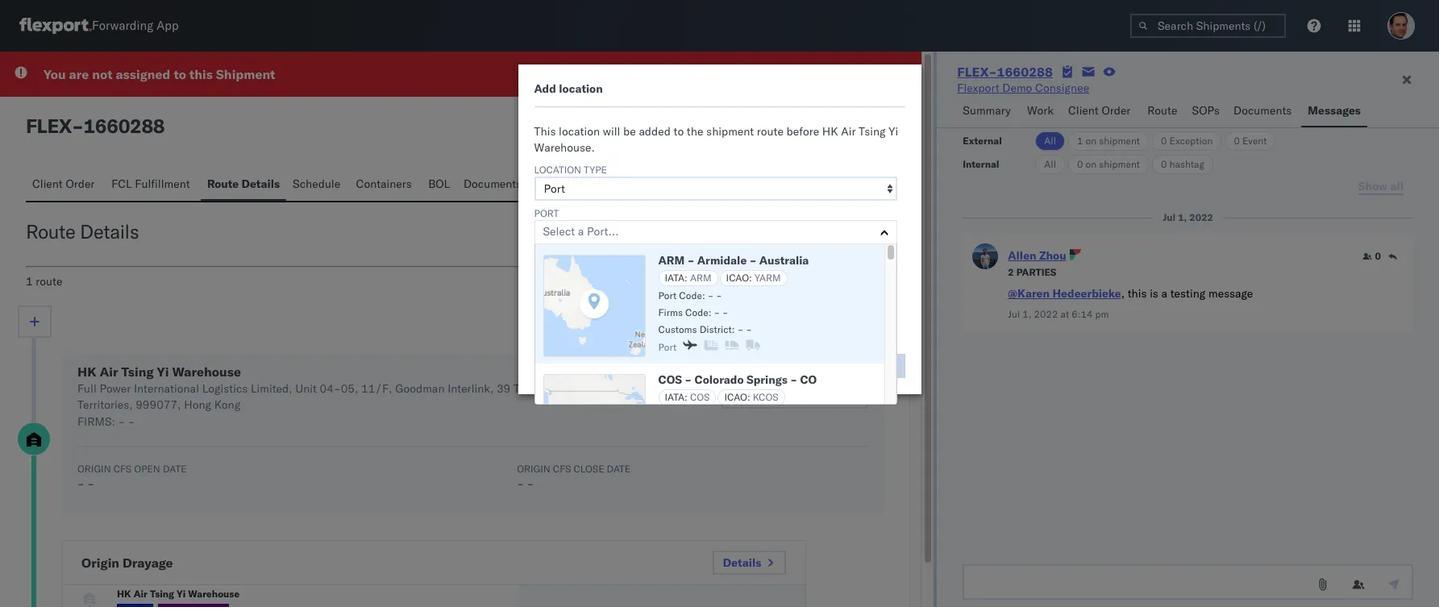 Task type: describe. For each thing, give the bounding box(es) containing it.
hk for hk air tsing yi warehouse full power international logistics limited, unit 04-05, 11/f, goodman interlink, 39 tsing yi road, tsing yi, new territories, 999077, hong kong firms: - -
[[77, 364, 96, 380]]

terminal...
[[587, 269, 640, 284]]

details inside button
[[723, 556, 762, 570]]

fcl
[[112, 177, 132, 191]]

documents for topmost documents 'button'
[[1234, 103, 1292, 118]]

file exception
[[798, 118, 874, 132]]

yarm
[[755, 271, 781, 283]]

on for 0
[[1086, 158, 1097, 170]]

file
[[798, 118, 818, 132]]

2 parties
[[1008, 266, 1057, 278]]

2 vertical spatial port
[[659, 341, 677, 353]]

0 vertical spatial new
[[534, 298, 556, 310]]

0 hashtag
[[1161, 158, 1205, 170]]

2 parties button
[[1008, 265, 1057, 279]]

schedule
[[293, 177, 341, 191]]

origin cfs open date - -
[[77, 463, 187, 491]]

route inside button
[[1148, 103, 1178, 118]]

tsing right '39'
[[514, 381, 541, 396]]

origin for origin drayage
[[81, 555, 119, 571]]

at
[[1061, 308, 1070, 320]]

shipment for internal
[[1099, 158, 1140, 170]]

1 horizontal spatial cos
[[690, 391, 710, 403]]

1 horizontal spatial messages button
[[1302, 96, 1368, 127]]

6:14
[[1072, 308, 1093, 320]]

location for this
[[559, 124, 600, 139]]

unit
[[295, 381, 317, 396]]

hong
[[184, 398, 211, 412]]

forwarding app
[[92, 18, 179, 33]]

39
[[497, 381, 511, 396]]

exception
[[1170, 135, 1213, 147]]

@karen hedeerbieke button
[[1008, 286, 1122, 301]]

jul 1, 2022
[[1163, 211, 1214, 223]]

1 horizontal spatial jul
[[1163, 211, 1176, 223]]

0 vertical spatial type
[[584, 164, 607, 176]]

view warehouse info button
[[722, 385, 868, 409]]

select a terminal...
[[543, 269, 640, 284]]

1 vertical spatial client order button
[[26, 169, 105, 201]]

0 vertical spatial port
[[534, 207, 559, 219]]

colorado
[[695, 372, 744, 387]]

route details button
[[201, 169, 286, 201]]

cfs for origin cfs open date - -
[[113, 463, 132, 475]]

drayage
[[123, 555, 173, 571]]

tsing up power
[[121, 364, 154, 380]]

1, inside @karen hedeerbieke , this is a testing message jul 1, 2022 at 6:14 pm
[[1023, 308, 1032, 320]]

port inside port code: - - firms code: - - customs district: - -
[[659, 289, 677, 301]]

hedeerbieke
[[1053, 286, 1122, 301]]

0 vertical spatial code:
[[679, 289, 705, 301]]

warehouse
[[761, 390, 819, 404]]

1 vertical spatial 1660288
[[83, 114, 165, 138]]

hashtag
[[1170, 158, 1205, 170]]

origin cfs close date - -
[[517, 463, 631, 491]]

allen zhou
[[1008, 248, 1067, 263]]

all for 0
[[1045, 158, 1056, 170]]

tsing left yi,
[[589, 381, 616, 396]]

upload document button
[[647, 113, 767, 137]]

fcl fulfillment
[[112, 177, 190, 191]]

origin for origin cfs close date - -
[[517, 463, 551, 475]]

1 horizontal spatial arm
[[690, 271, 712, 283]]

0 vertical spatial documents button
[[1228, 96, 1302, 127]]

port code: - - firms code: - - customs district: - -
[[659, 289, 752, 335]]

details inside 'button'
[[242, 177, 280, 191]]

firms
[[659, 306, 683, 318]]

consignee
[[1036, 81, 1090, 95]]

0 for 0 hashtag
[[1161, 158, 1167, 170]]

@karen
[[1008, 286, 1050, 301]]

0 vertical spatial arm
[[659, 253, 685, 267]]

select a port...
[[543, 224, 619, 239]]

0 on shipment
[[1077, 158, 1140, 170]]

cos - colorado springs - co
[[659, 372, 817, 387]]

a inside @karen hedeerbieke , this is a testing message jul 1, 2022 at 6:14 pm
[[1162, 286, 1168, 301]]

assigned
[[116, 66, 171, 82]]

: for yarm
[[749, 271, 752, 283]]

hk air tsing yi warehouse
[[117, 588, 240, 600]]

route inside 'button'
[[207, 177, 239, 191]]

0 horizontal spatial this
[[189, 66, 213, 82]]

added
[[639, 124, 671, 139]]

document
[[700, 118, 756, 132]]

iata : cos
[[665, 391, 710, 403]]

air for hk air tsing yi warehouse
[[134, 588, 148, 600]]

details button
[[713, 551, 787, 575]]

international
[[134, 381, 199, 396]]

0 vertical spatial 1660288
[[997, 64, 1053, 80]]

the
[[687, 124, 704, 139]]

2022 inside @karen hedeerbieke , this is a testing message jul 1, 2022 at 6:14 pm
[[1034, 308, 1058, 320]]

0 vertical spatial to
[[174, 66, 186, 82]]

0 for 0 exception
[[1161, 135, 1167, 147]]

list box containing arm - armidale - australia
[[530, 238, 896, 483]]

territories,
[[77, 398, 133, 412]]

1 vertical spatial route details
[[26, 219, 139, 244]]

1 vertical spatial messages button
[[532, 169, 598, 201]]

warehouse for hk air tsing yi warehouse full power international logistics limited, unit 04-05, 11/f, goodman interlink, 39 tsing yi road, tsing yi, new territories, 999077, hong kong firms: - -
[[172, 364, 241, 380]]

flex
[[26, 114, 72, 138]]

origin drayage
[[81, 555, 173, 571]]

armidale
[[697, 253, 747, 267]]

district:
[[700, 323, 735, 335]]

add location
[[534, 81, 603, 96]]

origin for origin cfs open date - -
[[77, 463, 111, 475]]

fulfillment
[[135, 177, 190, 191]]

yi,
[[619, 381, 632, 396]]

0 for 0 event
[[1234, 135, 1240, 147]]

to inside this location will be added to the shipment route before hk air tsing yi warehouse.
[[674, 124, 684, 139]]

shipment for external
[[1099, 135, 1140, 147]]

warehouse.
[[534, 140, 595, 155]]

not
[[92, 66, 112, 82]]

0 exception
[[1161, 135, 1213, 147]]

australia
[[760, 253, 809, 267]]

internal
[[963, 158, 1000, 170]]

select for select a port...
[[543, 224, 575, 239]]

date for origin cfs open date - -
[[163, 463, 187, 475]]

view warehouse info
[[732, 390, 843, 404]]

hk for hk air tsing yi warehouse
[[117, 588, 131, 600]]

2
[[1008, 266, 1014, 278]]

on for 1
[[1086, 135, 1097, 147]]

location for add
[[559, 81, 603, 96]]

Search Shipments (/) text field
[[1131, 14, 1286, 38]]

0 horizontal spatial client order
[[32, 177, 95, 191]]

0 for 0
[[1376, 250, 1382, 262]]

are
[[69, 66, 89, 82]]

external
[[963, 135, 1002, 147]]

containers
[[356, 177, 412, 191]]

shipment
[[216, 66, 275, 82]]

1 vertical spatial code:
[[686, 306, 712, 318]]

icao : kcos
[[725, 391, 779, 403]]

event
[[1243, 135, 1267, 147]]

schedule button
[[286, 169, 350, 201]]

1 vertical spatial order
[[66, 177, 95, 191]]

0 horizontal spatial route
[[26, 219, 75, 244]]

iata for iata : arm
[[665, 271, 685, 283]]

job
[[610, 298, 627, 310]]

@karen hedeerbieke , this is a testing message jul 1, 2022 at 6:14 pm
[[1008, 286, 1254, 320]]

work
[[1028, 103, 1054, 118]]

: for cos
[[685, 391, 688, 403]]

summary
[[963, 103, 1011, 118]]

1 for 1 route
[[26, 274, 33, 289]]



Task type: vqa. For each thing, say whether or not it's contained in the screenshot.
HK within the This Location Will Be Added To The Shipment Route Before Hk Air Tsing Yi Warehouse.
yes



Task type: locate. For each thing, give the bounding box(es) containing it.
to right the assigned
[[174, 66, 186, 82]]

route up 0 exception
[[1148, 103, 1178, 118]]

1 vertical spatial 2022
[[1034, 308, 1058, 320]]

1 vertical spatial all
[[1045, 158, 1056, 170]]

bol
[[428, 177, 450, 191]]

tsing right file at the top right of page
[[859, 124, 886, 139]]

client
[[1069, 103, 1099, 118], [32, 177, 63, 191]]

0 horizontal spatial jul
[[1008, 308, 1020, 320]]

all for 1
[[1045, 135, 1056, 147]]

location inside this location will be added to the shipment route before hk air tsing yi warehouse.
[[559, 124, 600, 139]]

1 cfs from the left
[[113, 463, 132, 475]]

icao down 'arm - armidale - australia'
[[726, 271, 749, 283]]

all button for 1
[[1036, 131, 1065, 151]]

0 horizontal spatial arm
[[659, 253, 685, 267]]

icao down cos - colorado springs - co at bottom
[[725, 391, 748, 403]]

exception
[[821, 118, 874, 132]]

client order button left "fcl"
[[26, 169, 105, 201]]

code:
[[679, 289, 705, 301], [686, 306, 712, 318]]

1 date from the left
[[163, 463, 187, 475]]

None field
[[543, 221, 547, 242]]

on
[[1086, 135, 1097, 147], [1086, 158, 1097, 170]]

0 horizontal spatial 2022
[[1034, 308, 1058, 320]]

assignees
[[604, 177, 656, 191]]

origin left close
[[517, 463, 551, 475]]

a left port... on the left top
[[578, 224, 584, 239]]

1660288 down the assigned
[[83, 114, 165, 138]]

hk inside this location will be added to the shipment route before hk air tsing yi warehouse.
[[822, 124, 838, 139]]

a right is
[[1162, 286, 1168, 301]]

0 vertical spatial 2022
[[1190, 211, 1214, 223]]

location type
[[534, 164, 607, 176]]

limited,
[[251, 381, 292, 396]]

0 vertical spatial on
[[1086, 135, 1097, 147]]

this right , on the top right of page
[[1128, 286, 1147, 301]]

2 vertical spatial route
[[26, 219, 75, 244]]

0 vertical spatial client order
[[1069, 103, 1131, 118]]

0 vertical spatial iata
[[665, 271, 685, 283]]

all
[[1045, 135, 1056, 147], [1045, 158, 1056, 170]]

0 vertical spatial select
[[543, 224, 575, 239]]

containers button
[[350, 169, 422, 201]]

1 for 1 on shipment
[[1077, 135, 1083, 147]]

route
[[1148, 103, 1178, 118], [207, 177, 239, 191], [26, 219, 75, 244]]

1 horizontal spatial to
[[674, 124, 684, 139]]

icao : yarm
[[726, 271, 781, 283]]

icao
[[726, 271, 749, 283], [725, 391, 748, 403]]

: down cos - colorado springs - co at bottom
[[685, 391, 688, 403]]

air for hk air tsing yi warehouse full power international logistics limited, unit 04-05, 11/f, goodman interlink, 39 tsing yi road, tsing yi, new territories, 999077, hong kong firms: - -
[[100, 364, 118, 380]]

hk down origin drayage
[[117, 588, 131, 600]]

route right fulfillment
[[207, 177, 239, 191]]

: up port code: - - firms code: - - customs district: - -
[[685, 271, 688, 283]]

1 vertical spatial select
[[543, 269, 575, 284]]

2 select from the top
[[543, 269, 575, 284]]

cfs inside origin cfs open date - -
[[113, 463, 132, 475]]

co
[[800, 372, 817, 387]]

0 horizontal spatial details
[[80, 219, 139, 244]]

upload document
[[659, 118, 756, 132]]

2 vertical spatial air
[[134, 588, 148, 600]]

new right yi,
[[635, 381, 657, 396]]

2022 down hashtag
[[1190, 211, 1214, 223]]

2 horizontal spatial air
[[841, 124, 856, 139]]

1 vertical spatial warehouse
[[188, 588, 240, 600]]

1 vertical spatial type
[[630, 298, 653, 310]]

client down consignee
[[1069, 103, 1099, 118]]

0 vertical spatial 1,
[[1178, 211, 1187, 223]]

1 vertical spatial 1,
[[1023, 308, 1032, 320]]

1 iata from the top
[[665, 271, 685, 283]]

iata up firms on the left of the page
[[665, 271, 685, 283]]

1 all from the top
[[1045, 135, 1056, 147]]

1, down 0 hashtag
[[1178, 211, 1187, 223]]

0 vertical spatial route
[[757, 124, 784, 139]]

select
[[543, 224, 575, 239], [543, 269, 575, 284]]

1 all button from the top
[[1036, 131, 1065, 151]]

you
[[44, 66, 66, 82]]

0 horizontal spatial date
[[163, 463, 187, 475]]

allen
[[1008, 248, 1037, 263]]

port down the "customs"
[[659, 341, 677, 353]]

you are not assigned to this shipment
[[44, 66, 275, 82]]

yi inside this location will be added to the shipment route before hk air tsing yi warehouse.
[[889, 124, 899, 139]]

0 horizontal spatial hk
[[77, 364, 96, 380]]

zhou
[[1040, 248, 1067, 263]]

1 horizontal spatial documents button
[[1228, 96, 1302, 127]]

new left trucking
[[534, 298, 556, 310]]

route details left the schedule
[[207, 177, 280, 191]]

on up 0 on shipment on the right top of the page
[[1086, 135, 1097, 147]]

parties
[[1017, 266, 1057, 278]]

1 vertical spatial documents button
[[457, 169, 532, 201]]

1 horizontal spatial new
[[635, 381, 657, 396]]

tsing inside this location will be added to the shipment route before hk air tsing yi warehouse.
[[859, 124, 886, 139]]

1, down @karen
[[1023, 308, 1032, 320]]

0 button
[[1363, 250, 1382, 263]]

-
[[72, 114, 83, 138], [688, 253, 695, 267], [750, 253, 757, 267], [708, 289, 714, 301], [716, 289, 722, 301], [714, 306, 720, 318], [723, 306, 729, 318], [738, 323, 744, 335], [746, 323, 752, 335], [685, 372, 692, 387], [791, 372, 798, 387], [118, 415, 125, 429], [128, 415, 135, 429], [77, 477, 84, 491], [87, 477, 94, 491], [517, 477, 524, 491], [527, 477, 534, 491]]

0 vertical spatial all button
[[1036, 131, 1065, 151]]

shipment down 1 on shipment
[[1099, 158, 1140, 170]]

0 vertical spatial documents
[[1234, 103, 1292, 118]]

1 vertical spatial a
[[578, 269, 584, 284]]

warehouse inside the hk air tsing yi warehouse full power international logistics limited, unit 04-05, 11/f, goodman interlink, 39 tsing yi road, tsing yi, new territories, 999077, hong kong firms: - -
[[172, 364, 241, 380]]

port up firms on the left of the page
[[659, 289, 677, 301]]

port
[[534, 207, 559, 219], [659, 289, 677, 301], [659, 341, 677, 353]]

documents right bol button
[[464, 177, 522, 191]]

1 vertical spatial air
[[100, 364, 118, 380]]

air up power
[[100, 364, 118, 380]]

1 on shipment
[[1077, 135, 1140, 147]]

1 horizontal spatial this
[[1128, 286, 1147, 301]]

documents
[[1234, 103, 1292, 118], [464, 177, 522, 191]]

0 vertical spatial order
[[1102, 103, 1131, 118]]

full
[[77, 381, 97, 396]]

0 vertical spatial hk
[[822, 124, 838, 139]]

0 horizontal spatial route
[[36, 274, 62, 289]]

cfs left close
[[553, 463, 571, 475]]

new
[[534, 298, 556, 310], [635, 381, 657, 396]]

this inside @karen hedeerbieke , this is a testing message jul 1, 2022 at 6:14 pm
[[1128, 286, 1147, 301]]

1 vertical spatial client
[[32, 177, 63, 191]]

iata
[[665, 271, 685, 283], [665, 391, 685, 403]]

arm down armidale
[[690, 271, 712, 283]]

0 horizontal spatial 1,
[[1023, 308, 1032, 320]]

hk right file at the top right of page
[[822, 124, 838, 139]]

route up the '1 route'
[[26, 219, 75, 244]]

2 vertical spatial hk
[[117, 588, 131, 600]]

code: up district:
[[686, 306, 712, 318]]

iata right yi,
[[665, 391, 685, 403]]

hk
[[822, 124, 838, 139], [77, 364, 96, 380], [117, 588, 131, 600]]

1 horizontal spatial 1,
[[1178, 211, 1187, 223]]

order up 1 on shipment
[[1102, 103, 1131, 118]]

app
[[157, 18, 179, 33]]

1 horizontal spatial 1
[[1077, 135, 1083, 147]]

2 all from the top
[[1045, 158, 1056, 170]]

cancel
[[760, 358, 798, 373]]

0 vertical spatial 1
[[1077, 135, 1083, 147]]

client down flex
[[32, 177, 63, 191]]

1660288 up "flexport demo consignee"
[[997, 64, 1053, 80]]

2 cfs from the left
[[553, 463, 571, 475]]

0 vertical spatial route details
[[207, 177, 280, 191]]

a up trucking
[[578, 269, 584, 284]]

1 vertical spatial this
[[1128, 286, 1147, 301]]

to
[[174, 66, 186, 82], [674, 124, 684, 139]]

messages button
[[1302, 96, 1368, 127], [532, 169, 598, 201]]

2 all button from the top
[[1036, 155, 1065, 174]]

messages for right messages button
[[1308, 103, 1361, 118]]

info
[[822, 390, 843, 404]]

air
[[841, 124, 856, 139], [100, 364, 118, 380], [134, 588, 148, 600]]

arm up iata : arm
[[659, 253, 685, 267]]

cos up iata : cos
[[659, 372, 682, 387]]

air right file at the top right of page
[[841, 124, 856, 139]]

date right close
[[607, 463, 631, 475]]

documents for the bottom documents 'button'
[[464, 177, 522, 191]]

this left the shipment
[[189, 66, 213, 82]]

1 vertical spatial all button
[[1036, 155, 1065, 174]]

1 horizontal spatial route
[[207, 177, 239, 191]]

kong
[[214, 398, 240, 412]]

1 vertical spatial to
[[674, 124, 684, 139]]

0 vertical spatial icao
[[726, 271, 749, 283]]

1 route
[[26, 274, 62, 289]]

hk up full
[[77, 364, 96, 380]]

flexport. image
[[19, 18, 92, 34]]

shipment right the
[[707, 124, 754, 139]]

0 vertical spatial client
[[1069, 103, 1099, 118]]

1 location from the top
[[559, 81, 603, 96]]

1 horizontal spatial air
[[134, 588, 148, 600]]

location up warehouse.
[[559, 124, 600, 139]]

2 location from the top
[[559, 124, 600, 139]]

customs
[[659, 323, 697, 335]]

0 horizontal spatial order
[[66, 177, 95, 191]]

order left "fcl"
[[66, 177, 95, 191]]

location
[[534, 164, 581, 176]]

jul inside @karen hedeerbieke , this is a testing message jul 1, 2022 at 6:14 pm
[[1008, 308, 1020, 320]]

select down terminal
[[543, 269, 575, 284]]

0 vertical spatial location
[[559, 81, 603, 96]]

cfs inside origin cfs close date - -
[[553, 463, 571, 475]]

0 horizontal spatial client order button
[[26, 169, 105, 201]]

air inside the hk air tsing yi warehouse full power international logistics limited, unit 04-05, 11/f, goodman interlink, 39 tsing yi road, tsing yi, new territories, 999077, hong kong firms: - -
[[100, 364, 118, 380]]

shipment inside this location will be added to the shipment route before hk air tsing yi warehouse.
[[707, 124, 754, 139]]

pm
[[1096, 308, 1109, 320]]

a for terminal...
[[578, 269, 584, 284]]

flex-1660288
[[958, 64, 1053, 80]]

1 vertical spatial route
[[207, 177, 239, 191]]

a for port...
[[578, 224, 584, 239]]

shipment up 0 on shipment on the right top of the page
[[1099, 135, 1140, 147]]

0
[[1161, 135, 1167, 147], [1234, 135, 1240, 147], [1077, 158, 1083, 170], [1161, 158, 1167, 170], [1376, 250, 1382, 262]]

close
[[574, 463, 604, 475]]

date inside origin cfs close date - -
[[607, 463, 631, 475]]

0 horizontal spatial cos
[[659, 372, 682, 387]]

air inside this location will be added to the shipment route before hk air tsing yi warehouse.
[[841, 124, 856, 139]]

0 vertical spatial warehouse
[[172, 364, 241, 380]]

flex-1660288 link
[[958, 64, 1053, 80]]

1
[[1077, 135, 1083, 147], [26, 274, 33, 289]]

icao for icao : yarm
[[726, 271, 749, 283]]

0 event
[[1234, 135, 1267, 147]]

location
[[559, 81, 603, 96], [559, 124, 600, 139]]

warehouse for hk air tsing yi warehouse
[[188, 588, 240, 600]]

origin left drayage
[[81, 555, 119, 571]]

icao for icao : kcos
[[725, 391, 748, 403]]

1 vertical spatial hk
[[77, 364, 96, 380]]

None text field
[[963, 565, 1414, 600]]

route details down "fcl"
[[26, 219, 139, 244]]

hk inside the hk air tsing yi warehouse full power international logistics limited, unit 04-05, 11/f, goodman interlink, 39 tsing yi road, tsing yi, new territories, 999077, hong kong firms: - -
[[77, 364, 96, 380]]

0 vertical spatial cos
[[659, 372, 682, 387]]

flexport demo consignee
[[958, 81, 1090, 95]]

a
[[578, 224, 584, 239], [578, 269, 584, 284], [1162, 286, 1168, 301]]

route inside this location will be added to the shipment route before hk air tsing yi warehouse.
[[757, 124, 784, 139]]

on down 1 on shipment
[[1086, 158, 1097, 170]]

999077,
[[136, 398, 181, 412]]

client order up 1 on shipment
[[1069, 103, 1131, 118]]

origin
[[77, 463, 111, 475], [517, 463, 551, 475], [81, 555, 119, 571]]

this location will be added to the shipment route before hk air tsing yi warehouse.
[[534, 124, 899, 155]]

1 vertical spatial arm
[[690, 271, 712, 283]]

work button
[[1021, 96, 1062, 127]]

all button for 0
[[1036, 155, 1065, 174]]

view
[[732, 390, 758, 404]]

will
[[603, 124, 621, 139]]

select up terminal
[[543, 224, 575, 239]]

1 vertical spatial documents
[[464, 177, 522, 191]]

jul down @karen
[[1008, 308, 1020, 320]]

1 horizontal spatial details
[[242, 177, 280, 191]]

flex - 1660288
[[26, 114, 165, 138]]

route button
[[1141, 96, 1186, 127]]

select for select a terminal...
[[543, 269, 575, 284]]

demo
[[1003, 81, 1033, 95]]

: left kcos
[[748, 391, 751, 403]]

cfs for origin cfs close date - -
[[553, 463, 571, 475]]

new trucking job type
[[534, 298, 653, 310]]

1 vertical spatial icao
[[725, 391, 748, 403]]

0 for 0 on shipment
[[1077, 158, 1083, 170]]

date
[[163, 463, 187, 475], [607, 463, 631, 475]]

2 iata from the top
[[665, 391, 685, 403]]

0 horizontal spatial route details
[[26, 219, 139, 244]]

1660288
[[997, 64, 1053, 80], [83, 114, 165, 138]]

bol button
[[422, 169, 457, 201]]

0 horizontal spatial documents
[[464, 177, 522, 191]]

2 on from the top
[[1086, 158, 1097, 170]]

new inside the hk air tsing yi warehouse full power international logistics limited, unit 04-05, 11/f, goodman interlink, 39 tsing yi road, tsing yi, new territories, 999077, hong kong firms: - -
[[635, 381, 657, 396]]

tsing down drayage
[[150, 588, 174, 600]]

11/f,
[[361, 381, 392, 396]]

sops
[[1192, 103, 1220, 118]]

cfs left open at the left
[[113, 463, 132, 475]]

: for arm
[[685, 271, 688, 283]]

0 horizontal spatial messages
[[538, 177, 589, 191]]

shipment
[[707, 124, 754, 139], [1099, 135, 1140, 147], [1099, 158, 1140, 170]]

0 vertical spatial route
[[1148, 103, 1178, 118]]

assignees button
[[598, 169, 665, 201]]

iata for iata : cos
[[665, 391, 685, 403]]

type right job
[[630, 298, 653, 310]]

1 horizontal spatial order
[[1102, 103, 1131, 118]]

code: down iata : arm
[[679, 289, 705, 301]]

1 horizontal spatial 2022
[[1190, 211, 1214, 223]]

1 horizontal spatial client order button
[[1062, 96, 1141, 127]]

hk air tsing yi warehouse full power international logistics limited, unit 04-05, 11/f, goodman interlink, 39 tsing yi road, tsing yi, new territories, 999077, hong kong firms: - -
[[77, 364, 657, 429]]

0 vertical spatial messages button
[[1302, 96, 1368, 127]]

: left yarm
[[749, 271, 752, 283]]

kcos
[[753, 391, 779, 403]]

logistics
[[202, 381, 248, 396]]

type up assignees
[[584, 164, 607, 176]]

origin down firms:
[[77, 463, 111, 475]]

1 horizontal spatial client
[[1069, 103, 1099, 118]]

client order left "fcl"
[[32, 177, 95, 191]]

jul down 0 hashtag
[[1163, 211, 1176, 223]]

summary button
[[957, 96, 1021, 127]]

springs
[[747, 372, 788, 387]]

all button
[[1036, 131, 1065, 151], [1036, 155, 1065, 174]]

0 vertical spatial client order button
[[1062, 96, 1141, 127]]

0 vertical spatial this
[[189, 66, 213, 82]]

arm - armidale - australia
[[659, 253, 809, 267]]

date for origin cfs close date - -
[[607, 463, 631, 475]]

1 on from the top
[[1086, 135, 1097, 147]]

interlink,
[[448, 381, 494, 396]]

1 horizontal spatial cfs
[[553, 463, 571, 475]]

origin inside origin cfs close date - -
[[517, 463, 551, 475]]

1 horizontal spatial route details
[[207, 177, 280, 191]]

0 horizontal spatial type
[[584, 164, 607, 176]]

before
[[787, 124, 820, 139]]

port up select a port...
[[534, 207, 559, 219]]

messages for messages button to the bottom
[[538, 177, 589, 191]]

location right add
[[559, 81, 603, 96]]

1 vertical spatial route
[[36, 274, 62, 289]]

2 date from the left
[[607, 463, 631, 475]]

0 horizontal spatial to
[[174, 66, 186, 82]]

iata : arm
[[665, 271, 712, 283]]

1 vertical spatial on
[[1086, 158, 1097, 170]]

client order button up 1 on shipment
[[1062, 96, 1141, 127]]

port...
[[587, 224, 619, 239]]

allen zhou button
[[1008, 248, 1067, 263]]

route details inside 'button'
[[207, 177, 280, 191]]

date inside origin cfs open date - -
[[163, 463, 187, 475]]

1 select from the top
[[543, 224, 575, 239]]

0 horizontal spatial 1660288
[[83, 114, 165, 138]]

1 vertical spatial iata
[[665, 391, 685, 403]]

0 horizontal spatial cfs
[[113, 463, 132, 475]]

arm
[[659, 253, 685, 267], [690, 271, 712, 283]]

0 horizontal spatial client
[[32, 177, 63, 191]]

to left the
[[674, 124, 684, 139]]

1 horizontal spatial route
[[757, 124, 784, 139]]

date right open at the left
[[163, 463, 187, 475]]

0 inside button
[[1376, 250, 1382, 262]]

documents button right bol
[[457, 169, 532, 201]]

cancel button
[[750, 354, 808, 378]]

1 horizontal spatial hk
[[117, 588, 131, 600]]

documents button up event
[[1228, 96, 1302, 127]]

cos down "colorado"
[[690, 391, 710, 403]]

1 horizontal spatial documents
[[1234, 103, 1292, 118]]

documents up event
[[1234, 103, 1292, 118]]

list box
[[530, 238, 896, 483]]

2022 left at
[[1034, 308, 1058, 320]]

air down drayage
[[134, 588, 148, 600]]

origin inside origin cfs open date - -
[[77, 463, 111, 475]]

message
[[1209, 286, 1254, 301]]

: for kcos
[[748, 391, 751, 403]]

2 vertical spatial a
[[1162, 286, 1168, 301]]



